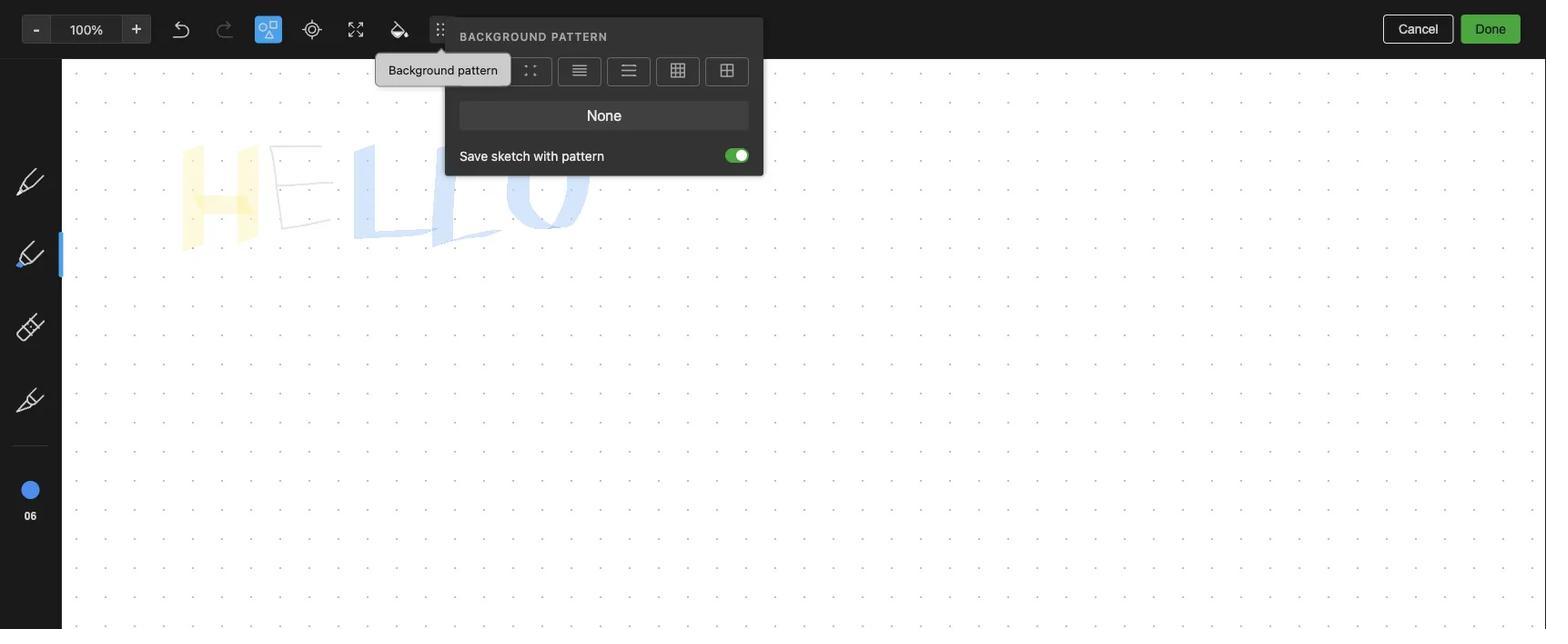 Task type: vqa. For each thing, say whether or not it's contained in the screenshot.
bottommost More actions Field
no



Task type: locate. For each thing, give the bounding box(es) containing it.
to for do
[[286, 359, 299, 374]]

me inside 'link'
[[113, 493, 131, 508]]

personal
[[663, 10, 715, 25]]

1/2
[[262, 422, 277, 435]]

upgrade button
[[11, 546, 208, 583]]

tags
[[41, 464, 69, 479]]

go to the beach - studying abroad
[[242, 378, 447, 393]]

4 left le...
[[462, 545, 470, 560]]

ago for about this template: easily chart your mood every day of the year with our daily mood track er template. click each square to change the cell background accordin...
[[296, 310, 315, 323]]

week down major
[[388, 507, 421, 522]]

1 horizontal spatial me
[[306, 616, 324, 630]]

date & time 09/09/2099 goal testing attendees me agenda testing notes grea button
[[218, 561, 552, 630]]

week up le...
[[471, 526, 504, 541]]

minutes for about this template: easily chart your mood every day of the year with our daily mood track er template. click each square to change the cell background accordin...
[[252, 310, 293, 323]]

1 vertical spatial ago
[[296, 310, 315, 323]]

1 vertical spatial mood
[[451, 288, 484, 303]]

shortcuts
[[41, 179, 98, 194]]

testing down goal
[[375, 616, 418, 630]]

0 vertical spatial 1
[[312, 507, 318, 522]]

2 horizontal spatial the
[[486, 307, 505, 322]]

each
[[349, 307, 377, 322]]

notebooks link
[[0, 428, 210, 457]]

5 up cell
[[242, 310, 249, 323]]

only you
[[1373, 51, 1422, 65]]

1 vertical spatial 4
[[462, 545, 470, 560]]

my
[[242, 250, 260, 265]]

1 vertical spatial testing
[[375, 616, 418, 630]]

0 vertical spatial to
[[424, 307, 436, 322]]

notes inside group
[[63, 234, 95, 248]]

go
[[242, 378, 259, 393]]

0 horizontal spatial 2
[[379, 545, 387, 560]]

09/09/2099
[[318, 597, 389, 612]]

1 vertical spatial to
[[286, 359, 299, 374]]

0 vertical spatial mood
[[465, 269, 499, 284]]

1 horizontal spatial testing
[[422, 597, 465, 612]]

font color image
[[1065, 87, 1111, 113]]

with down 'tags' button
[[85, 493, 110, 508]]

testing
[[422, 597, 465, 612], [375, 616, 418, 630]]

0 horizontal spatial to
[[262, 378, 274, 393]]

to left "do"
[[286, 359, 299, 374]]

2 down major
[[424, 507, 432, 522]]

week down nike
[[357, 526, 389, 541]]

font family image
[[926, 87, 1010, 113]]

1 horizontal spatial 2
[[424, 507, 432, 522]]

first notebook button
[[621, 46, 731, 71]]

new
[[40, 104, 66, 119]]

add a reminder image
[[576, 601, 598, 623]]

2 vertical spatial minutes
[[259, 528, 299, 541]]

24
[[242, 528, 256, 541]]

1 vertical spatial the
[[486, 307, 505, 322]]

le...
[[473, 545, 498, 560]]

with
[[369, 288, 393, 303], [85, 493, 110, 508]]

1 horizontal spatial with
[[369, 288, 393, 303]]

1 horizontal spatial the
[[318, 288, 337, 303]]

mood up 'change'
[[451, 288, 484, 303]]

daily
[[420, 288, 447, 303]]

your
[[436, 269, 462, 284]]

highlight image
[[1198, 87, 1242, 113]]

click
[[316, 307, 345, 322]]

mood
[[264, 250, 298, 265]]

3 task from the left
[[390, 545, 417, 560]]

Note Editor text field
[[0, 0, 1547, 630]]

a
[[242, 198, 248, 211]]

0 vertical spatial me
[[113, 493, 131, 508]]

5 notes
[[240, 93, 284, 108]]

to down daily
[[424, 307, 436, 322]]

1 vertical spatial 3
[[420, 545, 428, 560]]

square
[[380, 307, 420, 322]]

me down 'tags' button
[[113, 493, 131, 508]]

2 vertical spatial the
[[278, 378, 297, 393]]

expand notebooks image
[[5, 435, 19, 450]]

minutes right few
[[273, 198, 314, 211]]

ago
[[317, 198, 336, 211], [296, 310, 315, 323], [303, 528, 322, 541]]

2 task from the left
[[349, 545, 376, 560]]

to
[[424, 307, 436, 322], [286, 359, 299, 374], [262, 378, 274, 393]]

3 right 24 at the bottom left
[[278, 526, 286, 541]]

5 down 100
[[507, 526, 515, 541]]

0 vertical spatial 3
[[278, 526, 286, 541]]

er
[[242, 288, 523, 322]]

beach
[[300, 378, 336, 393]]

0 vertical spatial 5
[[240, 93, 248, 108]]

2
[[424, 507, 432, 522], [379, 545, 387, 560]]

5 inside summary lululemon nike major milestones 100 sales week 1 mm/dd/yy week 2 mm/dd/yy week 3 mm/dd/yy week 4 mm/dd/yy week 5 mm/dd/yy task 1 task 2 task 3 task 4 le...
[[507, 526, 515, 541]]

few
[[251, 198, 270, 211]]

ago up background
[[296, 310, 315, 323]]

None search field
[[24, 53, 195, 86]]

ago down lululemon
[[303, 528, 322, 541]]

2 horizontal spatial to
[[424, 307, 436, 322]]

0 vertical spatial 4
[[393, 526, 401, 541]]

ago up tracker
[[317, 198, 336, 211]]

3 up date & time 09/09/2099 goal testing attendees me agenda testing notes grea button at the bottom left of the page
[[420, 545, 428, 560]]

add tag image
[[607, 601, 629, 623]]

1 vertical spatial minutes
[[252, 310, 293, 323]]

to inside my mood tracker about this template: easily chart your mood every day of the year with our daily mood track er template. click each square to change the cell background accordin...
[[424, 307, 436, 322]]

minutes down every in the top of the page
[[252, 310, 293, 323]]

minutes down sales
[[259, 528, 299, 541]]

nike
[[365, 487, 391, 502]]

shared with me
[[40, 493, 131, 508]]

tree
[[0, 143, 218, 566]]

me
[[113, 493, 131, 508], [306, 616, 324, 630]]

of
[[302, 288, 314, 303]]

0 vertical spatial minutes
[[273, 198, 314, 211]]

with down easily
[[369, 288, 393, 303]]

1 horizontal spatial to
[[286, 359, 299, 374]]

1 horizontal spatial 1
[[340, 545, 345, 560]]

0 vertical spatial testing
[[422, 597, 465, 612]]

shortcuts button
[[0, 172, 210, 201]]

sales
[[242, 507, 272, 522]]

time
[[286, 597, 314, 612]]

attendees
[[242, 616, 302, 630]]

goal
[[392, 597, 419, 612]]

2 up date & time 09/09/2099 goal testing attendees me agenda testing notes grea button at the bottom left of the page
[[379, 545, 387, 560]]

1
[[312, 507, 318, 522], [340, 545, 345, 560]]

1 horizontal spatial 3
[[420, 545, 428, 560]]

5
[[240, 93, 248, 108], [242, 310, 249, 323], [507, 526, 515, 541]]

evernote
[[606, 10, 659, 25]]

1 vertical spatial with
[[85, 493, 110, 508]]

1 down lululemon
[[312, 507, 318, 522]]

date & time 09/09/2099 goal testing attendees me agenda testing notes grea
[[242, 597, 520, 630]]

2 vertical spatial to
[[262, 378, 274, 393]]

1 up 09/09/2099
[[340, 545, 345, 560]]

2 vertical spatial 5
[[507, 526, 515, 541]]

mm/dd/yy
[[321, 507, 385, 522], [435, 507, 499, 522], [290, 526, 353, 541], [404, 526, 468, 541], [242, 545, 306, 560]]

mood up track
[[465, 269, 499, 284]]

4
[[393, 526, 401, 541], [462, 545, 470, 560]]

0 vertical spatial with
[[369, 288, 393, 303]]

task
[[309, 545, 336, 560], [349, 545, 376, 560], [390, 545, 417, 560], [432, 545, 458, 560]]

4 task from the left
[[432, 545, 458, 560]]

plan
[[288, 468, 314, 483]]

share button
[[1436, 44, 1503, 73]]

me down time at the left bottom
[[306, 616, 324, 630]]

minutes
[[273, 198, 314, 211], [252, 310, 293, 323], [259, 528, 299, 541]]

week
[[276, 507, 308, 522], [388, 507, 421, 522], [242, 526, 275, 541], [357, 526, 389, 541], [471, 526, 504, 541]]

0 horizontal spatial 4
[[393, 526, 401, 541]]

settings image
[[186, 15, 208, 36]]

24 minutes ago
[[242, 528, 322, 541]]

tracker
[[301, 250, 346, 265]]

1 vertical spatial 5
[[242, 310, 249, 323]]

the
[[318, 288, 337, 303], [486, 307, 505, 322], [278, 378, 297, 393]]

the right of
[[318, 288, 337, 303]]

shared
[[40, 493, 82, 508]]

a few minutes ago
[[242, 198, 336, 211]]

the down things to do at the left
[[278, 378, 297, 393]]

me inside date & time 09/09/2099 goal testing attendees me agenda testing notes grea
[[306, 616, 324, 630]]

2 vertical spatial ago
[[303, 528, 322, 541]]

to right go
[[262, 378, 274, 393]]

4 down major
[[393, 526, 401, 541]]

things to do
[[242, 359, 317, 374]]

5 for 5 minutes ago
[[242, 310, 249, 323]]

1 vertical spatial me
[[306, 616, 324, 630]]

5 for 5 notes
[[240, 93, 248, 108]]

0 horizontal spatial with
[[85, 493, 110, 508]]

5 left notes
[[240, 93, 248, 108]]

the down track
[[486, 307, 505, 322]]

0 horizontal spatial me
[[113, 493, 131, 508]]

testing right goal
[[422, 597, 465, 612]]



Task type: describe. For each thing, give the bounding box(es) containing it.
untitled
[[242, 141, 290, 156]]

1 horizontal spatial 4
[[462, 545, 470, 560]]

change
[[439, 307, 482, 322]]

home
[[40, 150, 75, 165]]

tree containing home
[[0, 143, 218, 566]]

0 horizontal spatial 1
[[312, 507, 318, 522]]

project
[[242, 468, 285, 483]]

about
[[242, 269, 277, 284]]

ago for summary lululemon nike major milestones 100 sales week 1 mm/dd/yy week 2 mm/dd/yy week 3 mm/dd/yy week 4 mm/dd/yy week 5 mm/dd/yy task 1 task 2 task 3 task 4 le...
[[303, 528, 322, 541]]

template.
[[257, 307, 313, 322]]

this
[[281, 269, 302, 284]]

notebook
[[671, 51, 725, 65]]

try
[[583, 10, 602, 25]]

1 vertical spatial 2
[[379, 545, 387, 560]]

more image
[[1446, 87, 1503, 113]]

0 vertical spatial 2
[[424, 507, 432, 522]]

cell
[[242, 326, 262, 341]]

#1
[[317, 468, 331, 483]]

shared with me link
[[0, 486, 210, 515]]

week up 24 minutes ago
[[276, 507, 308, 522]]

to for the
[[262, 378, 274, 393]]

5 minutes ago
[[242, 310, 315, 323]]

minutes for summary lululemon nike major milestones 100 sales week 1 mm/dd/yy week 2 mm/dd/yy week 3 mm/dd/yy week 4 mm/dd/yy week 5 mm/dd/yy task 1 task 2 task 3 task 4 le...
[[259, 528, 299, 541]]

accordin...
[[339, 326, 401, 341]]

1 vertical spatial 1
[[340, 545, 345, 560]]

you
[[1402, 51, 1422, 65]]

only
[[1373, 51, 1399, 65]]

agenda
[[327, 616, 372, 630]]

first notebook
[[644, 51, 725, 65]]

try evernote personal for free:
[[583, 10, 769, 25]]

0 vertical spatial ago
[[317, 198, 336, 211]]

with inside my mood tracker about this template: easily chart your mood every day of the year with our daily mood track er template. click each square to change the cell background accordin...
[[369, 288, 393, 303]]

background
[[266, 326, 336, 341]]

&
[[273, 597, 282, 612]]

milestones
[[431, 487, 495, 502]]

do
[[302, 359, 317, 374]]

summary
[[242, 487, 298, 502]]

project plan #1
[[242, 468, 331, 483]]

first
[[644, 51, 668, 65]]

new button
[[11, 96, 208, 128]]

major
[[395, 487, 428, 502]]

notes
[[251, 93, 284, 108]]

date
[[242, 597, 270, 612]]

0 vertical spatial the
[[318, 288, 337, 303]]

notes link
[[0, 359, 210, 388]]

upgrade
[[94, 557, 148, 572]]

summary lululemon nike major milestones 100 sales week 1 mm/dd/yy week 2 mm/dd/yy week 3 mm/dd/yy week 4 mm/dd/yy week 5 mm/dd/yy task 1 task 2 task 3 task 4 le...
[[242, 487, 520, 560]]

with inside 'link'
[[85, 493, 110, 508]]

1 task from the left
[[309, 545, 336, 560]]

notebooks
[[41, 435, 105, 450]]

week down sales
[[242, 526, 275, 541]]

0 horizontal spatial 3
[[278, 526, 286, 541]]

note window element
[[0, 0, 1547, 630]]

insert image
[[577, 87, 604, 113]]

lululemon
[[301, 487, 362, 502]]

recent notes group
[[0, 201, 210, 366]]

0 horizontal spatial the
[[278, 378, 297, 393]]

heading level image
[[827, 87, 921, 113]]

template:
[[306, 269, 361, 284]]

Search text field
[[24, 53, 195, 86]]

year
[[340, 288, 365, 303]]

0 horizontal spatial testing
[[375, 616, 418, 630]]

track
[[488, 288, 523, 303]]

things
[[242, 359, 283, 374]]

studying
[[349, 378, 401, 393]]

expand note image
[[578, 47, 600, 69]]

font size image
[[1015, 87, 1060, 113]]

-
[[340, 378, 345, 393]]

chart
[[402, 269, 432, 284]]

home link
[[0, 143, 218, 172]]

for
[[718, 10, 735, 25]]

recent
[[21, 234, 59, 248]]

day
[[278, 288, 299, 303]]

my mood tracker about this template: easily chart your mood every day of the year with our daily mood track er template. click each square to change the cell background accordin...
[[242, 250, 523, 341]]

share
[[1452, 51, 1487, 66]]

notes inside date & time 09/09/2099 goal testing attendees me agenda testing notes grea
[[421, 616, 456, 630]]

free:
[[738, 10, 769, 25]]

alignment image
[[1372, 87, 1417, 113]]

tasks button
[[0, 388, 210, 417]]

easily
[[365, 269, 398, 284]]

tasks
[[40, 395, 73, 410]]

tags button
[[0, 457, 210, 486]]

recent notes
[[21, 234, 95, 248]]

our
[[397, 288, 416, 303]]

100
[[498, 487, 520, 502]]

abroad
[[405, 378, 447, 393]]

every
[[242, 288, 274, 303]]



